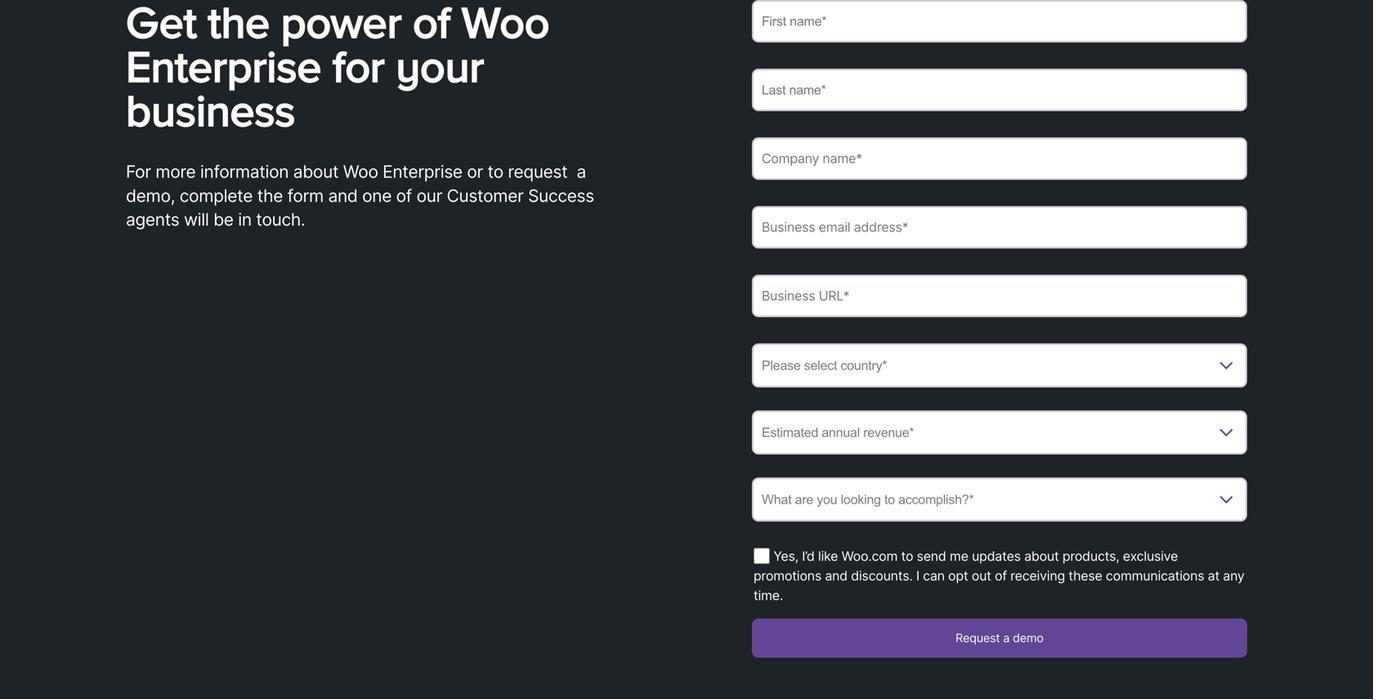Task type: locate. For each thing, give the bounding box(es) containing it.
me
[[950, 548, 969, 564]]

send
[[917, 548, 947, 564]]

like
[[818, 548, 838, 564]]

the inside for more information about woo enterprise or to request  a demo, complete the form and one of our customer success agents will be in touch.
[[257, 185, 283, 206]]

enterprise
[[126, 41, 322, 91], [383, 161, 463, 182]]

business
[[126, 85, 295, 135]]

yes,
[[774, 548, 799, 564]]

enterprise inside get the power of woo enterprise for your business
[[126, 41, 322, 91]]

1 vertical spatial about
[[1025, 548, 1059, 564]]

out
[[972, 568, 992, 584]]

0 vertical spatial to
[[488, 161, 504, 182]]

information
[[200, 161, 289, 182]]

0 vertical spatial enterprise
[[126, 41, 322, 91]]

about
[[293, 161, 339, 182], [1025, 548, 1059, 564]]

be
[[213, 209, 234, 230]]

0 horizontal spatial enterprise
[[126, 41, 322, 91]]

1 horizontal spatial woo
[[462, 0, 550, 47]]

woo for of
[[462, 0, 550, 47]]

of inside for more information about woo enterprise or to request  a demo, complete the form and one of our customer success agents will be in touch.
[[396, 185, 412, 206]]

the inside get the power of woo enterprise for your business
[[208, 0, 270, 47]]

enterprise for business
[[126, 41, 322, 91]]

any
[[1223, 568, 1245, 584]]

success
[[528, 185, 594, 206]]

1 horizontal spatial to
[[901, 548, 914, 564]]

woo inside get the power of woo enterprise for your business
[[462, 0, 550, 47]]

and down like
[[825, 568, 848, 584]]

your
[[396, 41, 484, 91]]

1 vertical spatial and
[[825, 568, 848, 584]]

enterprise inside for more information about woo enterprise or to request  a demo, complete the form and one of our customer success agents will be in touch.
[[383, 161, 463, 182]]

Yes, I'd like Woo.com to send me updates about products, exclusive promotions and discounts. I can opt out of receiving these communications at any time. checkbox
[[754, 548, 770, 564]]

woo inside for more information about woo enterprise or to request  a demo, complete the form and one of our customer success agents will be in touch.
[[343, 161, 378, 182]]

0 vertical spatial woo
[[462, 0, 550, 47]]

get the power of woo enterprise for your business
[[126, 0, 550, 135]]

1 vertical spatial woo
[[343, 161, 378, 182]]

of
[[413, 0, 451, 47], [396, 185, 412, 206], [995, 568, 1007, 584]]

i'd
[[802, 548, 815, 564]]

0 vertical spatial the
[[208, 0, 270, 47]]

to right or
[[488, 161, 504, 182]]

demo,
[[126, 185, 175, 206]]

1 horizontal spatial about
[[1025, 548, 1059, 564]]

1 vertical spatial to
[[901, 548, 914, 564]]

0 vertical spatial and
[[328, 185, 358, 206]]

and inside for more information about woo enterprise or to request  a demo, complete the form and one of our customer success agents will be in touch.
[[328, 185, 358, 206]]

can
[[923, 568, 945, 584]]

1 horizontal spatial and
[[825, 568, 848, 584]]

about up receiving on the right bottom of page
[[1025, 548, 1059, 564]]

the
[[208, 0, 270, 47], [257, 185, 283, 206]]

2 vertical spatial of
[[995, 568, 1007, 584]]

the up touch.
[[257, 185, 283, 206]]

in
[[238, 209, 252, 230]]

the right get
[[208, 0, 270, 47]]

woo for about
[[343, 161, 378, 182]]

and
[[328, 185, 358, 206], [825, 568, 848, 584]]

about up form
[[293, 161, 339, 182]]

0 horizontal spatial and
[[328, 185, 358, 206]]

products,
[[1063, 548, 1120, 564]]

0 vertical spatial of
[[413, 0, 451, 47]]

Last name* text field
[[752, 69, 1248, 111]]

woo
[[462, 0, 550, 47], [343, 161, 378, 182]]

will
[[184, 209, 209, 230]]

1 vertical spatial enterprise
[[383, 161, 463, 182]]

to
[[488, 161, 504, 182], [901, 548, 914, 564]]

0 horizontal spatial woo
[[343, 161, 378, 182]]

and left the "one"
[[328, 185, 358, 206]]

discounts.
[[851, 568, 913, 584]]

0 horizontal spatial about
[[293, 161, 339, 182]]

0 horizontal spatial to
[[488, 161, 504, 182]]

time.
[[754, 587, 783, 603]]

at
[[1208, 568, 1220, 584]]

receiving
[[1011, 568, 1065, 584]]

to left 'send'
[[901, 548, 914, 564]]

about inside yes, i'd like woo.com to send me updates about products, exclusive promotions and discounts. i can opt out of receiving these communications at any time.
[[1025, 548, 1059, 564]]

complete
[[180, 185, 253, 206]]

form
[[287, 185, 324, 206]]

opt
[[949, 568, 969, 584]]

for
[[126, 161, 151, 182]]

Business email address* text field
[[752, 206, 1248, 249]]

None submit
[[752, 619, 1248, 658]]

0 vertical spatial about
[[293, 161, 339, 182]]

Business URL* text field
[[752, 275, 1248, 317]]

1 horizontal spatial enterprise
[[383, 161, 463, 182]]

for
[[333, 41, 385, 91]]

1 vertical spatial of
[[396, 185, 412, 206]]

for more information about woo enterprise or to request  a demo, complete the form and one of our customer success agents will be in touch.
[[126, 161, 594, 230]]

1 vertical spatial the
[[257, 185, 283, 206]]



Task type: vqa. For each thing, say whether or not it's contained in the screenshot.
the Search themes search field
no



Task type: describe. For each thing, give the bounding box(es) containing it.
to inside for more information about woo enterprise or to request  a demo, complete the form and one of our customer success agents will be in touch.
[[488, 161, 504, 182]]

get
[[126, 0, 197, 47]]

more
[[156, 161, 196, 182]]

and inside yes, i'd like woo.com to send me updates about products, exclusive promotions and discounts. i can opt out of receiving these communications at any time.
[[825, 568, 848, 584]]

Company name* text field
[[752, 137, 1248, 180]]

promotions
[[754, 568, 822, 584]]

one
[[362, 185, 392, 206]]

these
[[1069, 568, 1103, 584]]

communications
[[1106, 568, 1205, 584]]

exclusive
[[1123, 548, 1178, 564]]

about inside for more information about woo enterprise or to request  a demo, complete the form and one of our customer success agents will be in touch.
[[293, 161, 339, 182]]

agents
[[126, 209, 179, 230]]

yes, i'd like woo.com to send me updates about products, exclusive promotions and discounts. i can opt out of receiving these communications at any time.
[[754, 548, 1245, 603]]

enterprise for request
[[383, 161, 463, 182]]

to inside yes, i'd like woo.com to send me updates about products, exclusive promotions and discounts. i can opt out of receiving these communications at any time.
[[901, 548, 914, 564]]

First name* text field
[[752, 0, 1248, 43]]

touch.
[[256, 209, 305, 230]]

request
[[508, 161, 568, 182]]

updates
[[972, 548, 1021, 564]]

customer
[[447, 185, 524, 206]]

of inside yes, i'd like woo.com to send me updates about products, exclusive promotions and discounts. i can opt out of receiving these communications at any time.
[[995, 568, 1007, 584]]

i
[[917, 568, 920, 584]]

power
[[281, 0, 402, 47]]

or
[[467, 161, 483, 182]]

woo.com
[[842, 548, 898, 564]]

of inside get the power of woo enterprise for your business
[[413, 0, 451, 47]]

our
[[417, 185, 442, 206]]



